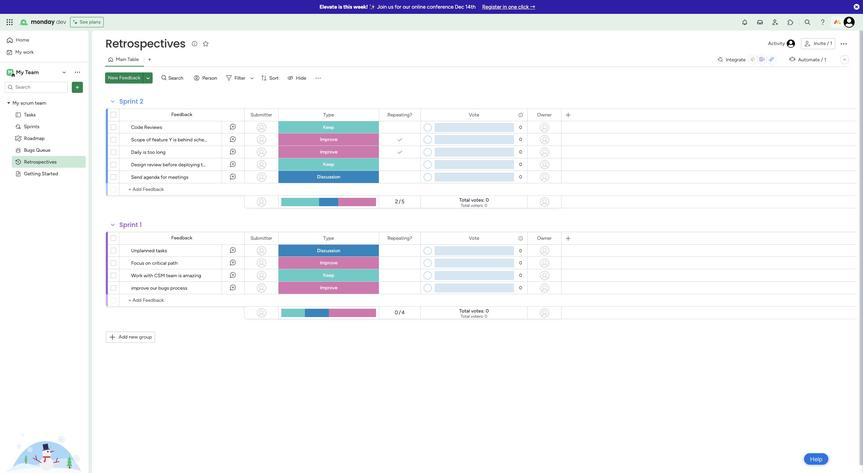 Task type: vqa. For each thing, say whether or not it's contained in the screenshot.
select product image
yes



Task type: locate. For each thing, give the bounding box(es) containing it.
2 horizontal spatial 1
[[831, 41, 833, 47]]

add new group
[[119, 335, 152, 341]]

repeating?
[[388, 112, 412, 118], [388, 236, 412, 241]]

my right the caret down icon in the top left of the page
[[12, 100, 19, 106]]

0 horizontal spatial 2
[[140, 97, 143, 106]]

0 vertical spatial 1
[[831, 41, 833, 47]]

Owner field
[[536, 111, 554, 119], [536, 235, 554, 242]]

feedback
[[119, 75, 140, 81], [171, 112, 192, 118], [171, 235, 192, 241]]

team
[[35, 100, 46, 106], [166, 273, 177, 279]]

0 vertical spatial feedback
[[119, 75, 140, 81]]

tasks up critical
[[156, 248, 167, 254]]

for right 'agenda'
[[161, 175, 167, 181]]

new
[[129, 335, 138, 341]]

1 vertical spatial type
[[324, 236, 334, 241]]

retrospectives
[[106, 36, 186, 51], [24, 159, 57, 165]]

Repeating? field
[[386, 111, 414, 119], [386, 235, 414, 242]]

2 vertical spatial 1
[[140, 221, 142, 229]]

14th
[[466, 4, 476, 10]]

send
[[131, 175, 142, 181]]

total votes: 0 total voters: 0
[[460, 198, 489, 208], [460, 309, 489, 319]]

1 public board image from the top
[[15, 112, 22, 118]]

getting
[[24, 171, 41, 177]]

sprint
[[119, 97, 138, 106], [119, 221, 138, 229]]

2 type from the top
[[324, 236, 334, 241]]

0 vertical spatial tasks
[[201, 162, 212, 168]]

1 vertical spatial repeating?
[[388, 236, 412, 241]]

vote field for 1st column information icon
[[467, 111, 481, 119]]

feedback for 1
[[171, 235, 192, 241]]

bugs
[[24, 147, 35, 153]]

column information image
[[518, 112, 524, 118], [518, 236, 524, 241]]

bugs
[[158, 286, 169, 292]]

1 keep from the top
[[323, 125, 334, 131]]

owner
[[538, 112, 552, 118], [538, 236, 552, 241]]

owner for second "owner" field from the bottom of the page
[[538, 112, 552, 118]]

Vote field
[[467, 111, 481, 119], [467, 235, 481, 242]]

sprint for sprint 2
[[119, 97, 138, 106]]

1 submitter from the top
[[251, 112, 272, 118]]

1 improve from the top
[[320, 137, 338, 143]]

public board image left getting
[[15, 171, 22, 177]]

2 vertical spatial feedback
[[171, 235, 192, 241]]

1 horizontal spatial 1
[[825, 57, 827, 63]]

my work button
[[4, 47, 75, 58]]

bugs queue
[[24, 147, 50, 153]]

1 right invite
[[831, 41, 833, 47]]

group
[[139, 335, 152, 341]]

1 vertical spatial total votes: 0 total voters: 0
[[460, 309, 489, 319]]

2 sprint from the top
[[119, 221, 138, 229]]

too
[[148, 150, 155, 156]]

Submitter field
[[249, 111, 274, 119], [249, 235, 274, 242]]

0 vertical spatial my
[[15, 49, 22, 55]]

angle down image
[[147, 76, 150, 81]]

1 vertical spatial voters:
[[471, 315, 484, 319]]

/ right automate in the right top of the page
[[822, 57, 824, 63]]

show board description image
[[191, 40, 199, 47]]

2 type field from the top
[[322, 235, 336, 242]]

lottie animation image
[[0, 404, 89, 474]]

sprint 1
[[119, 221, 142, 229]]

0 vertical spatial votes:
[[471, 198, 485, 203]]

0 horizontal spatial retrospectives
[[24, 159, 57, 165]]

0 horizontal spatial tasks
[[156, 248, 167, 254]]

week!
[[354, 4, 368, 10]]

1 horizontal spatial for
[[395, 4, 402, 10]]

1 inside button
[[831, 41, 833, 47]]

my for my scrum team
[[12, 100, 19, 106]]

new feedback
[[108, 75, 140, 81]]

behind
[[178, 137, 193, 143]]

1 down 'invite / 1' on the top right
[[825, 57, 827, 63]]

2 voters: from the top
[[471, 315, 484, 319]]

0 vertical spatial type field
[[322, 111, 336, 119]]

1 vote from the top
[[469, 112, 480, 118]]

tasks left much
[[201, 162, 212, 168]]

vote field for 2nd column information icon from the top
[[467, 235, 481, 242]]

1 vertical spatial my
[[16, 69, 24, 76]]

sort
[[270, 75, 279, 81]]

apps image
[[788, 19, 795, 26]]

public board image for getting started
[[15, 171, 22, 177]]

2 column information image from the top
[[518, 236, 524, 241]]

0 vertical spatial sprint
[[119, 97, 138, 106]]

my inside button
[[15, 49, 22, 55]]

workspace image
[[7, 69, 14, 76]]

christina overa image
[[844, 17, 855, 28]]

1
[[831, 41, 833, 47], [825, 57, 827, 63], [140, 221, 142, 229]]

sprint inside field
[[119, 97, 138, 106]]

2 vertical spatial my
[[12, 100, 19, 106]]

0
[[520, 125, 523, 130], [520, 137, 523, 142], [520, 150, 523, 155], [520, 162, 523, 167], [520, 175, 523, 180], [486, 198, 489, 203], [485, 203, 488, 208], [520, 249, 523, 254], [520, 261, 523, 266], [520, 273, 523, 278], [520, 286, 523, 291], [486, 309, 489, 315], [395, 310, 398, 316], [485, 315, 488, 319]]

1 vertical spatial repeating? field
[[386, 235, 414, 242]]

/ inside button
[[828, 41, 830, 47]]

0 vertical spatial 2
[[140, 97, 143, 106]]

2 public board image from the top
[[15, 171, 22, 177]]

list box
[[0, 96, 89, 274]]

1 vote field from the top
[[467, 111, 481, 119]]

votes:
[[471, 198, 485, 203], [471, 309, 485, 315]]

0 vertical spatial repeating? field
[[386, 111, 414, 119]]

my left the work
[[15, 49, 22, 55]]

1 vertical spatial 2
[[395, 199, 398, 205]]

0 vertical spatial type
[[324, 112, 334, 118]]

hide
[[296, 75, 306, 81]]

my inside workspace selection element
[[16, 69, 24, 76]]

discussion
[[317, 174, 341, 180], [317, 248, 341, 254]]

design review before deploying tasks is much better
[[131, 162, 245, 168]]

1 vertical spatial submitter
[[251, 236, 272, 241]]

help image
[[820, 19, 827, 26]]

my right 'workspace' image
[[16, 69, 24, 76]]

/
[[828, 41, 830, 47], [822, 57, 824, 63], [399, 199, 401, 205], [399, 310, 401, 316]]

0 vertical spatial our
[[403, 4, 411, 10]]

1 total votes: 0 total voters: 0 from the top
[[460, 198, 489, 208]]

/ left 5 on the top left
[[399, 199, 401, 205]]

2 up 'code'
[[140, 97, 143, 106]]

feedback up path
[[171, 235, 192, 241]]

0 vertical spatial voters:
[[471, 203, 484, 208]]

1 vertical spatial retrospectives
[[24, 159, 57, 165]]

for right us
[[395, 4, 402, 10]]

lottie animation element
[[0, 404, 89, 474]]

is left much
[[213, 162, 217, 168]]

4 improve from the top
[[320, 285, 338, 291]]

options image
[[74, 84, 81, 91], [269, 109, 274, 121], [518, 109, 523, 121], [269, 233, 274, 245], [518, 233, 523, 245], [552, 233, 557, 245]]

0 vertical spatial vote field
[[467, 111, 481, 119]]

0 vertical spatial team
[[35, 100, 46, 106]]

options image
[[840, 40, 848, 48], [369, 109, 374, 121], [411, 109, 416, 121], [552, 109, 557, 121], [411, 233, 416, 245]]

0 vertical spatial submitter field
[[249, 111, 274, 119]]

filter button
[[224, 73, 256, 84]]

improve
[[320, 137, 338, 143], [320, 149, 338, 155], [320, 260, 338, 266], [320, 285, 338, 291]]

arrow down image
[[248, 74, 256, 82]]

improve
[[131, 286, 149, 292]]

voters:
[[471, 203, 484, 208], [471, 315, 484, 319]]

1 vertical spatial for
[[161, 175, 167, 181]]

reviews
[[144, 125, 162, 131]]

1 horizontal spatial retrospectives
[[106, 36, 186, 51]]

2 owner from the top
[[538, 236, 552, 241]]

2 vote field from the top
[[467, 235, 481, 242]]

/ right invite
[[828, 41, 830, 47]]

0 horizontal spatial our
[[150, 286, 157, 292]]

1 repeating? from the top
[[388, 112, 412, 118]]

1 horizontal spatial team
[[166, 273, 177, 279]]

1 owner from the top
[[538, 112, 552, 118]]

1 vertical spatial discussion
[[317, 248, 341, 254]]

is left too
[[143, 150, 146, 156]]

1 horizontal spatial 2
[[395, 199, 398, 205]]

/ for invite
[[828, 41, 830, 47]]

team right csm
[[166, 273, 177, 279]]

retrospectives up getting started
[[24, 159, 57, 165]]

schedule
[[194, 137, 214, 143]]

1 vertical spatial votes:
[[471, 309, 485, 315]]

1 vertical spatial owner
[[538, 236, 552, 241]]

new feedback button
[[105, 73, 143, 84]]

0 vertical spatial total votes: 0 total voters: 0
[[460, 198, 489, 208]]

1 inside "field"
[[140, 221, 142, 229]]

0 vertical spatial column information image
[[518, 112, 524, 118]]

with
[[144, 273, 153, 279]]

v2 search image
[[162, 74, 167, 82]]

submitter for first 'submitter' field from the bottom of the page
[[251, 236, 272, 241]]

1 vertical spatial owner field
[[536, 235, 554, 242]]

voters: for 4
[[471, 315, 484, 319]]

0 vertical spatial owner field
[[536, 111, 554, 119]]

sprint up unplanned
[[119, 221, 138, 229]]

notifications image
[[742, 19, 749, 26]]

is
[[339, 4, 342, 10], [173, 137, 177, 143], [143, 150, 146, 156], [213, 162, 217, 168], [178, 273, 182, 279]]

voters: for 5
[[471, 203, 484, 208]]

add
[[119, 335, 128, 341]]

vote
[[469, 112, 480, 118], [469, 236, 480, 241]]

2 left 5 on the top left
[[395, 199, 398, 205]]

public board image left tasks
[[15, 112, 22, 118]]

1 up unplanned
[[140, 221, 142, 229]]

Retrospectives field
[[104, 36, 187, 51]]

4
[[402, 310, 405, 316]]

Type field
[[322, 111, 336, 119], [322, 235, 336, 242]]

submitter for 1st 'submitter' field
[[251, 112, 272, 118]]

1 vertical spatial vote
[[469, 236, 480, 241]]

0 horizontal spatial 1
[[140, 221, 142, 229]]

1 vertical spatial public board image
[[15, 171, 22, 177]]

1 vertical spatial vote field
[[467, 235, 481, 242]]

1 repeating? field from the top
[[386, 111, 414, 119]]

+ Add Feedback text field
[[123, 297, 241, 305]]

0 vertical spatial retrospectives
[[106, 36, 186, 51]]

2 owner field from the top
[[536, 235, 554, 242]]

one
[[509, 4, 517, 10]]

my scrum team
[[12, 100, 46, 106]]

1 votes: from the top
[[471, 198, 485, 203]]

add new group button
[[106, 332, 155, 343]]

total
[[460, 198, 470, 203], [461, 203, 470, 208], [460, 309, 470, 315], [461, 315, 470, 319]]

sprint inside "field"
[[119, 221, 138, 229]]

1 vertical spatial 1
[[825, 57, 827, 63]]

type
[[324, 112, 334, 118], [324, 236, 334, 241]]

invite
[[814, 41, 826, 47]]

feedback inside button
[[119, 75, 140, 81]]

focus
[[131, 261, 144, 267]]

1 voters: from the top
[[471, 203, 484, 208]]

1 sprint from the top
[[119, 97, 138, 106]]

1 vertical spatial tasks
[[156, 248, 167, 254]]

0 vertical spatial keep
[[323, 125, 334, 131]]

1 vertical spatial submitter field
[[249, 235, 274, 242]]

my team
[[16, 69, 39, 76]]

2 votes: from the top
[[471, 309, 485, 315]]

activity button
[[766, 38, 799, 49]]

0 vertical spatial submitter
[[251, 112, 272, 118]]

2 submitter field from the top
[[249, 235, 274, 242]]

Search in workspace field
[[15, 83, 58, 91]]

0 vertical spatial vote
[[469, 112, 480, 118]]

plans
[[89, 19, 101, 25]]

feedback up behind
[[171, 112, 192, 118]]

our left online
[[403, 4, 411, 10]]

my inside list box
[[12, 100, 19, 106]]

team right scrum
[[35, 100, 46, 106]]

Sprint 1 field
[[118, 221, 144, 230]]

sprint 2
[[119, 97, 143, 106]]

feedback right new
[[119, 75, 140, 81]]

meetings
[[168, 175, 189, 181]]

monday dev
[[31, 18, 66, 26]]

main table button
[[105, 54, 144, 65]]

public board image
[[15, 112, 22, 118], [15, 171, 22, 177]]

5
[[402, 199, 405, 205]]

1 vertical spatial sprint
[[119, 221, 138, 229]]

/ left 4
[[399, 310, 401, 316]]

submitter
[[251, 112, 272, 118], [251, 236, 272, 241]]

1 vertical spatial keep
[[323, 162, 334, 168]]

2 discussion from the top
[[317, 248, 341, 254]]

2 submitter from the top
[[251, 236, 272, 241]]

our left bugs
[[150, 286, 157, 292]]

inbox image
[[757, 19, 764, 26]]

total votes: 0 total voters: 0 for 4
[[460, 309, 489, 319]]

2 total votes: 0 total voters: 0 from the top
[[460, 309, 489, 319]]

0 vertical spatial public board image
[[15, 112, 22, 118]]

invite / 1
[[814, 41, 833, 47]]

0 vertical spatial repeating?
[[388, 112, 412, 118]]

1 vertical spatial type field
[[322, 235, 336, 242]]

1 vertical spatial feedback
[[171, 112, 192, 118]]

1 vertical spatial team
[[166, 273, 177, 279]]

critical
[[152, 261, 167, 267]]

sprint down new feedback button
[[119, 97, 138, 106]]

0 vertical spatial discussion
[[317, 174, 341, 180]]

/ for 2
[[399, 199, 401, 205]]

1 vertical spatial column information image
[[518, 236, 524, 241]]

1 horizontal spatial tasks
[[201, 162, 212, 168]]

2 vertical spatial keep
[[323, 273, 334, 279]]

is right y
[[173, 137, 177, 143]]

my
[[15, 49, 22, 55], [16, 69, 24, 76], [12, 100, 19, 106]]

daily
[[131, 150, 142, 156]]

1 type from the top
[[324, 112, 334, 118]]

work
[[23, 49, 34, 55]]

0 vertical spatial owner
[[538, 112, 552, 118]]

option
[[0, 97, 89, 98]]

code
[[131, 125, 143, 131]]

retrospectives up add view image
[[106, 36, 186, 51]]



Task type: describe. For each thing, give the bounding box(es) containing it.
amazing
[[183, 273, 201, 279]]

votes: for 0 / 4
[[471, 309, 485, 315]]

→
[[530, 4, 536, 10]]

menu image
[[315, 75, 322, 82]]

automate / 1
[[799, 57, 827, 63]]

select product image
[[6, 19, 13, 26]]

0 horizontal spatial for
[[161, 175, 167, 181]]

home
[[16, 37, 29, 43]]

design
[[131, 162, 146, 168]]

owner for 1st "owner" field from the bottom of the page
[[538, 236, 552, 241]]

unplanned
[[131, 248, 155, 254]]

path
[[168, 261, 178, 267]]

scrum
[[20, 100, 34, 106]]

team
[[25, 69, 39, 76]]

queue
[[36, 147, 50, 153]]

2 vote from the top
[[469, 236, 480, 241]]

workspace options image
[[74, 69, 81, 76]]

1 for invite / 1
[[831, 41, 833, 47]]

elevate
[[320, 4, 337, 10]]

add to favorites image
[[202, 40, 209, 47]]

tasks
[[24, 112, 36, 118]]

0 vertical spatial for
[[395, 4, 402, 10]]

scope
[[131, 137, 145, 143]]

2 repeating? from the top
[[388, 236, 412, 241]]

main table
[[116, 57, 139, 62]]

collapse board header image
[[843, 57, 848, 62]]

votes: for 2 / 5
[[471, 198, 485, 203]]

list box containing my scrum team
[[0, 96, 89, 274]]

automate
[[799, 57, 820, 63]]

deploying
[[178, 162, 200, 168]]

caret down image
[[7, 101, 10, 106]]

search everything image
[[805, 19, 812, 26]]

invite members image
[[772, 19, 779, 26]]

sprint for sprint 1
[[119, 221, 138, 229]]

started
[[42, 171, 58, 177]]

add view image
[[148, 57, 151, 62]]

3 keep from the top
[[323, 273, 334, 279]]

work with csm team is amazing
[[131, 273, 201, 279]]

my work
[[15, 49, 34, 55]]

1 discussion from the top
[[317, 174, 341, 180]]

1 horizontal spatial our
[[403, 4, 411, 10]]

1 for automate / 1
[[825, 57, 827, 63]]

sort button
[[258, 73, 283, 84]]

new
[[108, 75, 118, 81]]

person button
[[191, 73, 221, 84]]

activity
[[769, 41, 786, 47]]

us
[[388, 4, 394, 10]]

0 horizontal spatial team
[[35, 100, 46, 106]]

/ for 0
[[399, 310, 401, 316]]

2 / 5
[[395, 199, 405, 205]]

/ for automate
[[822, 57, 824, 63]]

help button
[[805, 454, 829, 466]]

code reviews
[[131, 125, 162, 131]]

daily is too long
[[131, 150, 166, 156]]

1 column information image from the top
[[518, 112, 524, 118]]

m
[[8, 69, 12, 75]]

dec
[[455, 4, 464, 10]]

+ Add Feedback text field
[[123, 186, 241, 194]]

register
[[483, 4, 502, 10]]

1 owner field from the top
[[536, 111, 554, 119]]

Sprint 2 field
[[118, 97, 145, 106]]

monday
[[31, 18, 55, 26]]

join
[[377, 4, 387, 10]]

1 submitter field from the top
[[249, 111, 274, 119]]

type for 1st type field from the bottom of the page
[[324, 236, 334, 241]]

2 keep from the top
[[323, 162, 334, 168]]

y
[[169, 137, 172, 143]]

public board image for tasks
[[15, 112, 22, 118]]

click
[[519, 4, 529, 10]]

register in one click → link
[[483, 4, 536, 10]]

see
[[80, 19, 88, 25]]

1 type field from the top
[[322, 111, 336, 119]]

long
[[156, 150, 166, 156]]

agenda
[[144, 175, 160, 181]]

feature
[[152, 137, 168, 143]]

focus on critical path
[[131, 261, 178, 267]]

integrate
[[726, 57, 746, 63]]

type for second type field from the bottom
[[324, 112, 334, 118]]

better
[[231, 162, 245, 168]]

3 improve from the top
[[320, 260, 338, 266]]

total votes: 0 total voters: 0 for 5
[[460, 198, 489, 208]]

getting started
[[24, 171, 58, 177]]

conference
[[427, 4, 454, 10]]

before
[[163, 162, 177, 168]]

of
[[146, 137, 151, 143]]

hide button
[[285, 73, 311, 84]]

review
[[147, 162, 162, 168]]

online
[[412, 4, 426, 10]]

is left amazing in the left of the page
[[178, 273, 182, 279]]

work
[[131, 273, 143, 279]]

invite / 1 button
[[802, 38, 836, 49]]

on
[[145, 261, 151, 267]]

see plans button
[[70, 17, 104, 27]]

elevate is this week! ✨ join us for our online conference dec 14th
[[320, 4, 476, 10]]

2 improve from the top
[[320, 149, 338, 155]]

dapulse integrations image
[[718, 57, 724, 62]]

my for my work
[[15, 49, 22, 55]]

home button
[[4, 35, 75, 46]]

improve our bugs process
[[131, 286, 187, 292]]

2 repeating? field from the top
[[386, 235, 414, 242]]

scope of feature y is behind schedule
[[131, 137, 214, 143]]

process
[[170, 286, 187, 292]]

see plans
[[80, 19, 101, 25]]

workspace selection element
[[7, 68, 40, 77]]

✨
[[369, 4, 376, 10]]

2 inside field
[[140, 97, 143, 106]]

my for my team
[[16, 69, 24, 76]]

feedback for 2
[[171, 112, 192, 118]]

Search field
[[167, 73, 188, 83]]

send agenda for meetings
[[131, 175, 189, 181]]

1 vertical spatial our
[[150, 286, 157, 292]]

filter
[[235, 75, 246, 81]]

autopilot image
[[790, 55, 796, 64]]

unplanned tasks
[[131, 248, 167, 254]]

person
[[202, 75, 217, 81]]

is left this
[[339, 4, 342, 10]]

this
[[344, 4, 352, 10]]



